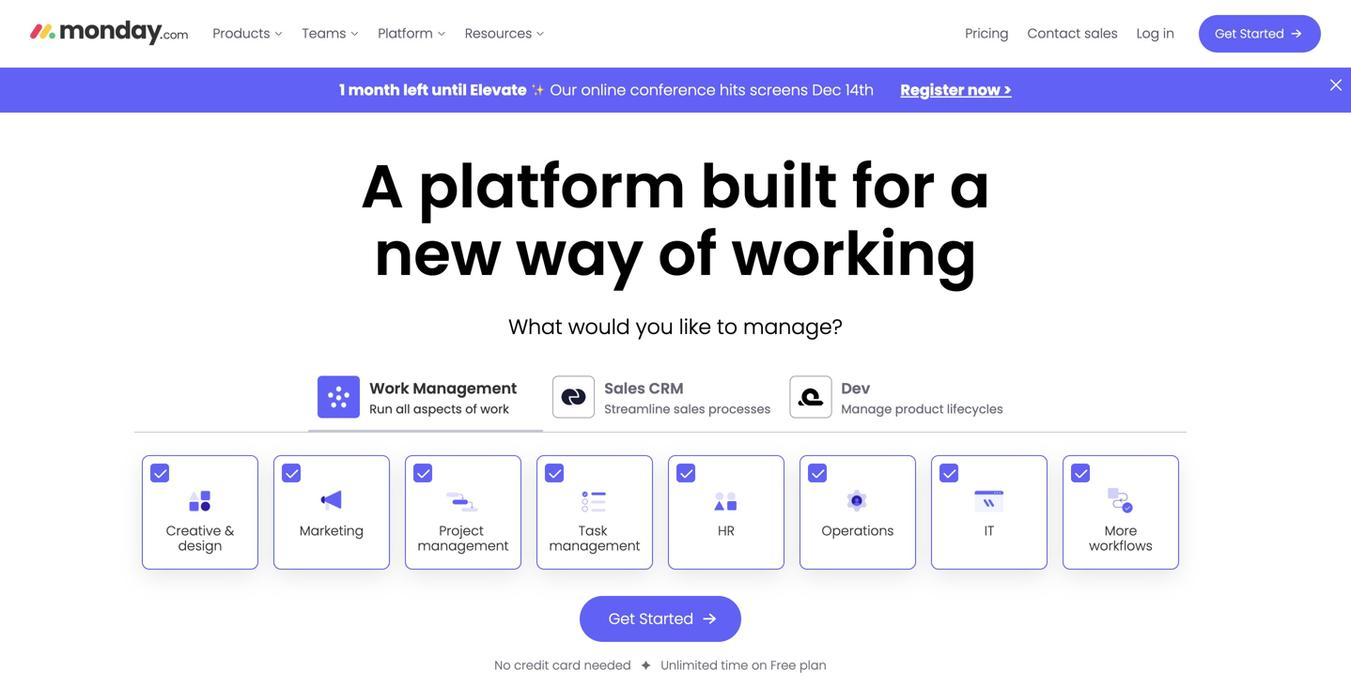 Task type: describe. For each thing, give the bounding box(es) containing it.
dev manage product lifecycles
[[841, 378, 1003, 418]]

manage
[[841, 401, 892, 418]]

no credit card needed   ✦    unlimited time on free plan
[[494, 658, 827, 675]]

workflows
[[1089, 537, 1153, 556]]

0 horizontal spatial get
[[609, 609, 635, 630]]

all
[[396, 401, 410, 418]]

like
[[679, 313, 711, 342]]

get started inside main 'element'
[[1215, 25, 1284, 42]]

More workflows checkbox
[[1063, 455, 1179, 570]]

crm dark image
[[553, 376, 595, 418]]

of inside work management run all aspects of work
[[465, 401, 477, 418]]

elevate
[[470, 79, 527, 101]]

platform link
[[369, 19, 456, 49]]

14th
[[845, 79, 874, 101]]

you
[[636, 313, 673, 342]]

project management image
[[444, 483, 482, 520]]

pricing
[[965, 24, 1009, 43]]

way
[[516, 212, 644, 297]]

more
[[1105, 522, 1137, 540]]

>
[[1004, 79, 1012, 101]]

register now >
[[901, 79, 1012, 101]]

hits
[[720, 79, 746, 101]]

manage?
[[743, 313, 843, 342]]

management for task
[[549, 537, 640, 556]]

product
[[895, 401, 944, 418]]

what
[[508, 313, 563, 342]]

products
[[213, 24, 270, 43]]

a
[[361, 145, 404, 229]]

aspects
[[413, 401, 462, 418]]

project
[[439, 522, 484, 540]]

work management run all aspects of work
[[369, 378, 517, 418]]

new way of working
[[374, 212, 977, 297]]

time
[[721, 658, 748, 675]]

group containing creative & design
[[134, 448, 1187, 578]]

Project management checkbox
[[405, 455, 521, 570]]

contact sales
[[1028, 24, 1118, 43]]

resources
[[465, 24, 532, 43]]

register
[[901, 79, 965, 101]]

dev color image
[[790, 376, 832, 418]]

Creative & design checkbox
[[142, 455, 258, 570]]

list containing products
[[203, 0, 555, 68]]

new
[[374, 212, 501, 297]]

creative & design
[[166, 522, 234, 556]]

marketing image
[[313, 483, 351, 520]]

design
[[178, 537, 222, 556]]

run
[[369, 401, 393, 418]]

pricing link
[[956, 19, 1018, 49]]

1
[[339, 79, 345, 101]]

✦
[[641, 658, 651, 675]]

a platform built for a
[[361, 145, 990, 229]]

teams link
[[293, 19, 369, 49]]

started for the bottom get started button
[[639, 609, 694, 630]]

built
[[700, 145, 838, 229]]

work
[[480, 401, 509, 418]]

wm dark image
[[318, 376, 360, 418]]

sales crm streamline sales processes
[[604, 378, 771, 418]]

management
[[413, 378, 517, 399]]

get inside main 'element'
[[1215, 25, 1237, 42]]

crm color image
[[553, 376, 595, 418]]

plan
[[800, 658, 827, 675]]



Task type: locate. For each thing, give the bounding box(es) containing it.
1 horizontal spatial started
[[1240, 25, 1284, 42]]

dev
[[841, 378, 870, 399]]

0 vertical spatial sales
[[1084, 24, 1118, 43]]

lifecycles
[[947, 401, 1003, 418]]

task image
[[576, 483, 614, 520]]

processes
[[708, 401, 771, 418]]

marketing
[[300, 522, 364, 540]]

0 horizontal spatial list
[[203, 0, 555, 68]]

get up needed
[[609, 609, 635, 630]]

0 horizontal spatial started
[[639, 609, 694, 630]]

hr
[[718, 522, 735, 540]]

1 vertical spatial get started
[[609, 609, 694, 630]]

1 management from the left
[[418, 537, 509, 556]]

until
[[432, 79, 467, 101]]

1 vertical spatial started
[[639, 609, 694, 630]]

sales right contact
[[1084, 24, 1118, 43]]

1 list from the left
[[203, 0, 555, 68]]

no
[[494, 658, 511, 675]]

needed
[[584, 658, 631, 675]]

Marketing checkbox
[[273, 455, 390, 570]]

management down task icon
[[549, 537, 640, 556]]

0 horizontal spatial get started button
[[580, 597, 742, 643]]

our
[[550, 79, 577, 101]]

crm
[[649, 378, 684, 399]]

management inside project management checkbox
[[418, 537, 509, 556]]

ops image
[[839, 483, 877, 520]]

it
[[984, 522, 994, 540]]

1 vertical spatial of
[[465, 401, 477, 418]]

management
[[418, 537, 509, 556], [549, 537, 640, 556]]

creative
[[166, 522, 221, 540]]

started
[[1240, 25, 1284, 42], [639, 609, 694, 630]]

1 horizontal spatial sales
[[1084, 24, 1118, 43]]

2 list from the left
[[956, 0, 1184, 68]]

products link
[[203, 19, 293, 49]]

main element
[[203, 0, 1321, 68]]

management down project management icon on the bottom
[[418, 537, 509, 556]]

1 horizontal spatial get started button
[[1199, 15, 1321, 53]]

1 horizontal spatial list
[[956, 0, 1184, 68]]

streamline
[[604, 401, 670, 418]]

✨
[[531, 79, 546, 101]]

screens
[[750, 79, 808, 101]]

0 horizontal spatial management
[[418, 537, 509, 556]]

a
[[950, 145, 990, 229]]

month
[[348, 79, 400, 101]]

1 vertical spatial sales
[[674, 401, 705, 418]]

Task management checkbox
[[536, 455, 653, 570]]

contact sales button
[[1018, 19, 1127, 49]]

0 horizontal spatial of
[[465, 401, 477, 418]]

1 vertical spatial get started button
[[580, 597, 742, 643]]

for
[[852, 145, 935, 229]]

0 vertical spatial of
[[658, 212, 717, 297]]

dec
[[812, 79, 841, 101]]

get started button right 'in'
[[1199, 15, 1321, 53]]

get started
[[1215, 25, 1284, 42], [609, 609, 694, 630]]

sales down crm
[[674, 401, 705, 418]]

would
[[568, 313, 630, 342]]

on
[[752, 658, 767, 675]]

&
[[225, 522, 234, 540]]

HR checkbox
[[668, 455, 785, 570]]

it image
[[970, 483, 1008, 520]]

get started right 'in'
[[1215, 25, 1284, 42]]

management for project
[[418, 537, 509, 556]]

log in link
[[1127, 19, 1184, 49]]

get started up ✦
[[609, 609, 694, 630]]

1 horizontal spatial management
[[549, 537, 640, 556]]

register now > link
[[901, 79, 1012, 101]]

resources link
[[456, 19, 555, 49]]

more workflows
[[1089, 522, 1153, 556]]

unlimited
[[661, 658, 718, 675]]

working
[[731, 212, 977, 297]]

started up no credit card needed   ✦    unlimited time on free plan
[[639, 609, 694, 630]]

0 vertical spatial get started button
[[1199, 15, 1321, 53]]

IT checkbox
[[931, 455, 1048, 570]]

credit
[[514, 658, 549, 675]]

get started button inside main 'element'
[[1199, 15, 1321, 53]]

management inside task management checkbox
[[549, 537, 640, 556]]

platform
[[418, 145, 686, 229]]

0 horizontal spatial sales
[[674, 401, 705, 418]]

0 vertical spatial get
[[1215, 25, 1237, 42]]

sales
[[604, 378, 645, 399]]

get
[[1215, 25, 1237, 42], [609, 609, 635, 630]]

1 horizontal spatial of
[[658, 212, 717, 297]]

1 horizontal spatial get
[[1215, 25, 1237, 42]]

0 vertical spatial get started
[[1215, 25, 1284, 42]]

get started button
[[1199, 15, 1321, 53], [580, 597, 742, 643]]

0 vertical spatial started
[[1240, 25, 1284, 42]]

in
[[1163, 24, 1174, 43]]

contact
[[1028, 24, 1081, 43]]

started inside main 'element'
[[1240, 25, 1284, 42]]

of
[[658, 212, 717, 297], [465, 401, 477, 418]]

to
[[717, 313, 738, 342]]

work
[[369, 378, 409, 399]]

log in
[[1137, 24, 1174, 43]]

more image
[[1102, 483, 1140, 520]]

started for get started button within main 'element'
[[1240, 25, 1284, 42]]

conference
[[630, 79, 716, 101]]

0 horizontal spatial get started
[[609, 609, 694, 630]]

left
[[403, 79, 428, 101]]

1 horizontal spatial get started
[[1215, 25, 1284, 42]]

list
[[203, 0, 555, 68], [956, 0, 1184, 68]]

1 month left until elevate ✨ our online conference hits screens dec 14th
[[339, 79, 878, 101]]

get started button up no credit card needed   ✦    unlimited time on free plan
[[580, 597, 742, 643]]

sales
[[1084, 24, 1118, 43], [674, 401, 705, 418]]

started right 'in'
[[1240, 25, 1284, 42]]

free
[[771, 658, 796, 675]]

card
[[552, 658, 581, 675]]

monday.com logo image
[[30, 12, 188, 52]]

Operations checkbox
[[800, 455, 916, 570]]

now
[[968, 79, 1000, 101]]

project management
[[418, 522, 509, 556]]

creative design image
[[181, 483, 219, 520]]

sales inside "button"
[[1084, 24, 1118, 43]]

hr image
[[708, 483, 745, 520]]

sales inside sales crm streamline sales processes
[[674, 401, 705, 418]]

teams
[[302, 24, 346, 43]]

task management
[[549, 522, 640, 556]]

task
[[579, 522, 607, 540]]

2 management from the left
[[549, 537, 640, 556]]

list containing pricing
[[956, 0, 1184, 68]]

online
[[581, 79, 626, 101]]

operations
[[822, 522, 894, 540]]

what would you like to manage?
[[508, 313, 843, 342]]

wm color image
[[318, 376, 360, 418]]

dev dark image
[[790, 376, 832, 418]]

1 vertical spatial get
[[609, 609, 635, 630]]

get right 'in'
[[1215, 25, 1237, 42]]

of down management
[[465, 401, 477, 418]]

of up like
[[658, 212, 717, 297]]

group
[[134, 448, 1187, 578]]

log
[[1137, 24, 1160, 43]]

platform
[[378, 24, 433, 43]]



Task type: vqa. For each thing, say whether or not it's contained in the screenshot.
Getting for Getting started with monday dev for enterprise
no



